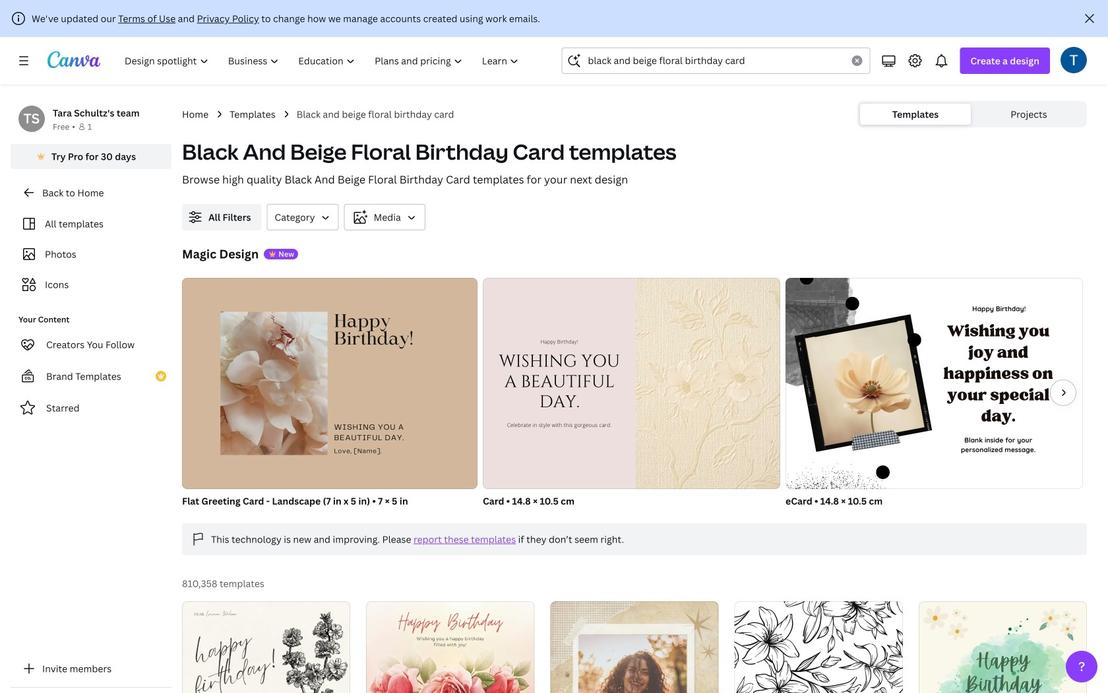 Task type: describe. For each thing, give the bounding box(es) containing it.
Search search field
[[588, 48, 845, 73]]

tara schultz's team element
[[18, 106, 45, 132]]

black white floral birthday greetings card image
[[735, 601, 904, 693]]

tara schultz's team image
[[18, 106, 45, 132]]

black and beige floral birthday card image
[[182, 601, 351, 693]]

top level navigation element
[[116, 48, 530, 74]]



Task type: vqa. For each thing, say whether or not it's contained in the screenshot.
Greg Robinson icon
no



Task type: locate. For each thing, give the bounding box(es) containing it.
beige and white floral scrapbook birthday card image
[[551, 601, 719, 693]]

None search field
[[562, 48, 871, 74]]

pink and beige floral birthday card image
[[366, 601, 535, 693]]

tara schultz image
[[1061, 47, 1088, 73]]

green and beige watercolor florar birthday card image
[[919, 601, 1088, 693]]

group
[[742, 242, 1084, 508], [742, 242, 1084, 507], [182, 273, 478, 508], [182, 273, 478, 489], [483, 278, 781, 508], [483, 278, 781, 489]]



